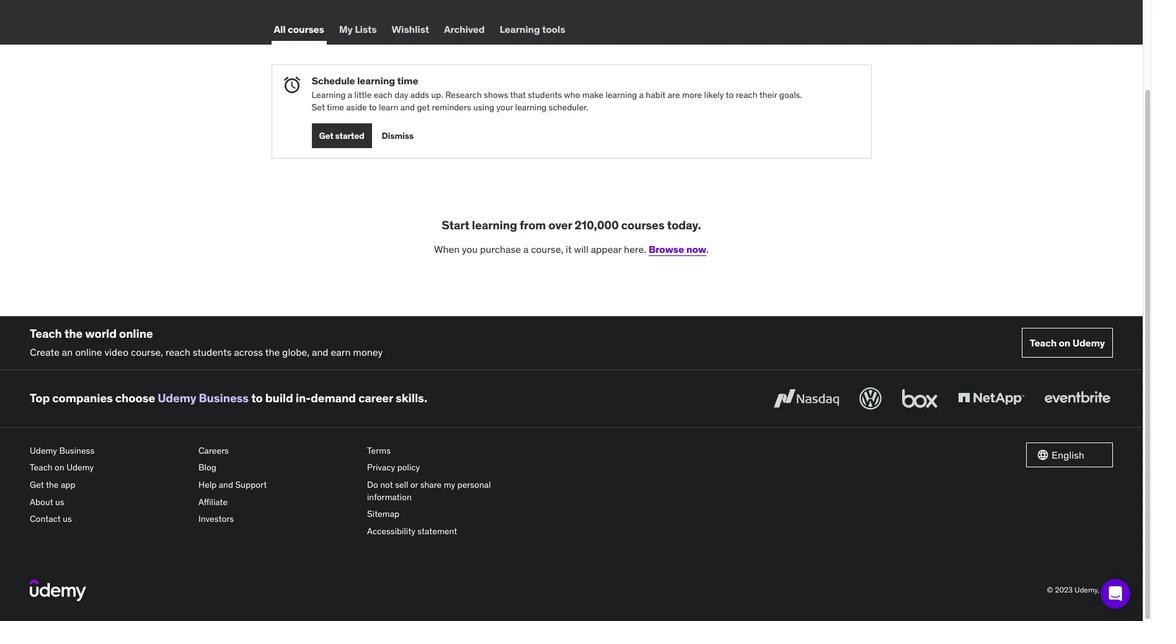Task type: vqa. For each thing, say whether or not it's contained in the screenshot.
'210,000'
yes



Task type: locate. For each thing, give the bounding box(es) containing it.
all
[[274, 23, 286, 36]]

1 vertical spatial learning
[[312, 89, 346, 101]]

2 horizontal spatial to
[[726, 89, 734, 101]]

0 vertical spatial course,
[[531, 243, 564, 256]]

1 horizontal spatial business
[[199, 391, 249, 406]]

1 vertical spatial udemy business link
[[30, 443, 189, 460]]

1 horizontal spatial and
[[312, 346, 329, 359]]

0 vertical spatial to
[[726, 89, 734, 101]]

to left the build at the left of the page
[[251, 391, 263, 406]]

inc.
[[1102, 586, 1113, 595]]

1 horizontal spatial the
[[64, 326, 83, 341]]

1 vertical spatial time
[[327, 102, 344, 113]]

students
[[528, 89, 562, 101], [193, 346, 232, 359]]

not
[[380, 479, 393, 491]]

over
[[549, 218, 572, 233]]

reach left their
[[736, 89, 758, 101]]

box image
[[899, 385, 941, 412]]

0 horizontal spatial a
[[348, 89, 352, 101]]

make
[[582, 89, 604, 101]]

time right set
[[327, 102, 344, 113]]

course, inside teach the world online create an online video course, reach students across the globe, and earn money
[[131, 346, 163, 359]]

blog
[[198, 462, 216, 473]]

1 horizontal spatial learning
[[500, 23, 540, 36]]

to down little
[[369, 102, 377, 113]]

teach for on
[[1030, 337, 1057, 349]]

to right likely
[[726, 89, 734, 101]]

policy
[[397, 462, 420, 473]]

1 vertical spatial teach on udemy link
[[30, 460, 189, 477]]

get left 'started'
[[319, 130, 333, 141]]

privacy
[[367, 462, 395, 473]]

a left little
[[348, 89, 352, 101]]

students inside teach the world online create an online video course, reach students across the globe, and earn money
[[193, 346, 232, 359]]

a
[[348, 89, 352, 101], [639, 89, 644, 101], [524, 243, 529, 256]]

0 vertical spatial and
[[401, 102, 415, 113]]

all courses link
[[271, 15, 327, 45]]

2 vertical spatial and
[[219, 479, 233, 491]]

money
[[353, 346, 383, 359]]

world
[[85, 326, 117, 341]]

reach
[[736, 89, 758, 101], [166, 346, 190, 359]]

1 vertical spatial get
[[30, 479, 44, 491]]

0 horizontal spatial teach on udemy link
[[30, 460, 189, 477]]

learning
[[357, 74, 395, 87], [606, 89, 637, 101], [515, 102, 547, 113], [472, 218, 517, 233]]

0 horizontal spatial and
[[219, 479, 233, 491]]

1 horizontal spatial get
[[319, 130, 333, 141]]

0 horizontal spatial learning
[[312, 89, 346, 101]]

1 vertical spatial online
[[75, 346, 102, 359]]

0 vertical spatial learning
[[500, 23, 540, 36]]

0 horizontal spatial on
[[55, 462, 64, 473]]

0 horizontal spatial business
[[59, 445, 94, 456]]

0 horizontal spatial get
[[30, 479, 44, 491]]

their
[[760, 89, 777, 101]]

course, left it
[[531, 243, 564, 256]]

business down across
[[199, 391, 249, 406]]

1 horizontal spatial online
[[119, 326, 153, 341]]

scheduler.
[[549, 102, 589, 113]]

affiliate
[[198, 497, 228, 508]]

1 vertical spatial on
[[55, 462, 64, 473]]

0 vertical spatial on
[[1059, 337, 1071, 349]]

do
[[367, 479, 378, 491]]

earn
[[331, 346, 351, 359]]

2 vertical spatial to
[[251, 391, 263, 406]]

that
[[510, 89, 526, 101]]

0 horizontal spatial students
[[193, 346, 232, 359]]

1 horizontal spatial on
[[1059, 337, 1071, 349]]

volkswagen image
[[857, 385, 885, 412]]

adds
[[410, 89, 429, 101]]

reminders
[[432, 102, 471, 113]]

0 horizontal spatial reach
[[166, 346, 190, 359]]

teach on udemy link
[[1022, 328, 1113, 358], [30, 460, 189, 477]]

1 horizontal spatial to
[[369, 102, 377, 113]]

who
[[564, 89, 580, 101]]

the left app
[[46, 479, 59, 491]]

udemy right 'choose'
[[158, 391, 196, 406]]

1 horizontal spatial reach
[[736, 89, 758, 101]]

learning down that
[[515, 102, 547, 113]]

eventbrite image
[[1042, 385, 1113, 412]]

my lists
[[339, 23, 377, 36]]

0 vertical spatial reach
[[736, 89, 758, 101]]

and left earn
[[312, 346, 329, 359]]

business up app
[[59, 445, 94, 456]]

udemy business link up careers
[[158, 391, 249, 406]]

wishlist link
[[389, 15, 432, 45]]

get up about
[[30, 479, 44, 491]]

and right help
[[219, 479, 233, 491]]

day
[[395, 89, 408, 101]]

1 vertical spatial and
[[312, 346, 329, 359]]

appear
[[591, 243, 622, 256]]

udemy
[[1073, 337, 1105, 349], [158, 391, 196, 406], [30, 445, 57, 456], [66, 462, 94, 473]]

0 horizontal spatial online
[[75, 346, 102, 359]]

time up day
[[397, 74, 418, 87]]

learning right make
[[606, 89, 637, 101]]

0 vertical spatial students
[[528, 89, 562, 101]]

english button
[[1027, 443, 1113, 468]]

teach on udemy
[[1030, 337, 1105, 349]]

course,
[[531, 243, 564, 256], [131, 346, 163, 359]]

investors
[[198, 514, 234, 525]]

courses right all
[[288, 23, 324, 36]]

udemy up eventbrite image
[[1073, 337, 1105, 349]]

online
[[119, 326, 153, 341], [75, 346, 102, 359]]

udemy business link up the "get the app" link
[[30, 443, 189, 460]]

blog link
[[198, 460, 357, 477]]

get
[[319, 130, 333, 141], [30, 479, 44, 491]]

0 vertical spatial courses
[[288, 23, 324, 36]]

students inside schedule learning time learning a little each day adds up. research shows that students who make learning a habit are more likely to reach their goals. set time aside to learn and get reminders using your learning scheduler.
[[528, 89, 562, 101]]

0 vertical spatial teach on udemy link
[[1022, 328, 1113, 358]]

0 vertical spatial online
[[119, 326, 153, 341]]

students left across
[[193, 346, 232, 359]]

1 horizontal spatial courses
[[621, 218, 665, 233]]

the left globe,
[[265, 346, 280, 359]]

1 vertical spatial the
[[265, 346, 280, 359]]

learning up purchase
[[472, 218, 517, 233]]

online up video
[[119, 326, 153, 341]]

teach on udemy link up about us link
[[30, 460, 189, 477]]

affiliate link
[[198, 494, 357, 511]]

each
[[374, 89, 393, 101]]

udemy,
[[1075, 586, 1100, 595]]

courses up here. on the right of page
[[621, 218, 665, 233]]

set
[[312, 102, 325, 113]]

0 vertical spatial udemy business link
[[158, 391, 249, 406]]

1 horizontal spatial course,
[[531, 243, 564, 256]]

2 horizontal spatial and
[[401, 102, 415, 113]]

top companies choose udemy business to build in-demand career skills.
[[30, 391, 427, 406]]

teach
[[30, 326, 62, 341], [1030, 337, 1057, 349], [30, 462, 53, 473]]

0 horizontal spatial course,
[[131, 346, 163, 359]]

0 horizontal spatial time
[[327, 102, 344, 113]]

courses
[[288, 23, 324, 36], [621, 218, 665, 233]]

udemy up about
[[30, 445, 57, 456]]

0 vertical spatial get
[[319, 130, 333, 141]]

share
[[420, 479, 442, 491]]

and inside careers blog help and support affiliate investors
[[219, 479, 233, 491]]

from
[[520, 218, 546, 233]]

get started button
[[312, 124, 372, 148]]

about us link
[[30, 494, 189, 511]]

0 vertical spatial us
[[55, 497, 64, 508]]

online right an
[[75, 346, 102, 359]]

now
[[687, 243, 707, 256]]

on
[[1059, 337, 1071, 349], [55, 462, 64, 473]]

1 horizontal spatial students
[[528, 89, 562, 101]]

1 vertical spatial reach
[[166, 346, 190, 359]]

learning left tools
[[500, 23, 540, 36]]

1 horizontal spatial a
[[524, 243, 529, 256]]

2 horizontal spatial the
[[265, 346, 280, 359]]

and inside teach the world online create an online video course, reach students across the globe, and earn money
[[312, 346, 329, 359]]

1 horizontal spatial teach on udemy link
[[1022, 328, 1113, 358]]

0 vertical spatial time
[[397, 74, 418, 87]]

globe,
[[282, 346, 310, 359]]

a down from
[[524, 243, 529, 256]]

0 horizontal spatial the
[[46, 479, 59, 491]]

companies
[[52, 391, 113, 406]]

1 vertical spatial course,
[[131, 346, 163, 359]]

on up eventbrite image
[[1059, 337, 1071, 349]]

teach inside teach the world online create an online video course, reach students across the globe, and earn money
[[30, 326, 62, 341]]

1 vertical spatial students
[[193, 346, 232, 359]]

the
[[64, 326, 83, 341], [265, 346, 280, 359], [46, 479, 59, 491]]

wishlist
[[392, 23, 429, 36]]

0 vertical spatial business
[[199, 391, 249, 406]]

a left habit
[[639, 89, 644, 101]]

1 vertical spatial business
[[59, 445, 94, 456]]

time
[[397, 74, 418, 87], [327, 102, 344, 113]]

sell
[[395, 479, 408, 491]]

get started
[[319, 130, 364, 141]]

© 2023 udemy, inc.
[[1047, 586, 1113, 595]]

course, right video
[[131, 346, 163, 359]]

us right contact
[[63, 514, 72, 525]]

learning up "each"
[[357, 74, 395, 87]]

students up scheduler.
[[528, 89, 562, 101]]

teach inside "link"
[[1030, 337, 1057, 349]]

us
[[55, 497, 64, 508], [63, 514, 72, 525]]

on up app
[[55, 462, 64, 473]]

2 horizontal spatial a
[[639, 89, 644, 101]]

teach on udemy link up eventbrite image
[[1022, 328, 1113, 358]]

learning down schedule
[[312, 89, 346, 101]]

the up an
[[64, 326, 83, 341]]

and down day
[[401, 102, 415, 113]]

reach right video
[[166, 346, 190, 359]]

about
[[30, 497, 53, 508]]

career
[[358, 391, 393, 406]]

udemy business teach on udemy get the app about us contact us
[[30, 445, 94, 525]]

to
[[726, 89, 734, 101], [369, 102, 377, 113], [251, 391, 263, 406]]

on inside "link"
[[1059, 337, 1071, 349]]

2 vertical spatial the
[[46, 479, 59, 491]]

sitemap
[[367, 509, 400, 520]]

sitemap link
[[367, 506, 526, 523]]

us right about
[[55, 497, 64, 508]]



Task type: describe. For each thing, give the bounding box(es) containing it.
start learning from over 210,000 courses today.
[[442, 218, 701, 233]]

careers link
[[198, 443, 357, 460]]

©
[[1047, 586, 1054, 595]]

create
[[30, 346, 60, 359]]

teach for the
[[30, 326, 62, 341]]

terms privacy policy do not sell or share my personal information sitemap accessibility statement
[[367, 445, 491, 537]]

1 vertical spatial us
[[63, 514, 72, 525]]

research
[[445, 89, 482, 101]]

shows
[[484, 89, 508, 101]]

get inside button
[[319, 130, 333, 141]]

reach inside teach the world online create an online video course, reach students across the globe, and earn money
[[166, 346, 190, 359]]

are
[[668, 89, 680, 101]]

small image
[[1037, 449, 1050, 461]]

udemy up app
[[66, 462, 94, 473]]

app
[[61, 479, 75, 491]]

more
[[682, 89, 702, 101]]

udemy image
[[30, 580, 86, 601]]

it
[[566, 243, 572, 256]]

my
[[444, 479, 455, 491]]

get inside udemy business teach on udemy get the app about us contact us
[[30, 479, 44, 491]]

schedule learning time learning a little each day adds up. research shows that students who make learning a habit are more likely to reach their goals. set time aside to learn and get reminders using your learning scheduler.
[[312, 74, 802, 113]]

dismiss
[[382, 130, 414, 141]]

browse now link
[[649, 243, 707, 256]]

210,000
[[575, 218, 619, 233]]

start
[[442, 218, 470, 233]]

learning inside schedule learning time learning a little each day adds up. research shows that students who make learning a habit are more likely to reach their goals. set time aside to learn and get reminders using your learning scheduler.
[[312, 89, 346, 101]]

will
[[574, 243, 589, 256]]

teach the world online create an online video course, reach students across the globe, and earn money
[[30, 326, 383, 359]]

likely
[[704, 89, 724, 101]]

terms link
[[367, 443, 526, 460]]

careers
[[198, 445, 229, 456]]

you
[[462, 243, 478, 256]]

accessibility
[[367, 526, 416, 537]]

here.
[[624, 243, 647, 256]]

and inside schedule learning time learning a little each day adds up. research shows that students who make learning a habit are more likely to reach their goals. set time aside to learn and get reminders using your learning scheduler.
[[401, 102, 415, 113]]

skills.
[[396, 391, 427, 406]]

started
[[335, 130, 364, 141]]

across
[[234, 346, 263, 359]]

in-
[[296, 391, 311, 406]]

archived link
[[442, 15, 487, 45]]

learning tools link
[[497, 15, 568, 45]]

teach inside udemy business teach on udemy get the app about us contact us
[[30, 462, 53, 473]]

contact us link
[[30, 511, 189, 528]]

schedule
[[312, 74, 355, 87]]

information
[[367, 492, 412, 503]]

help and support link
[[198, 477, 357, 494]]

archived
[[444, 23, 485, 36]]

lists
[[355, 23, 377, 36]]

personal
[[457, 479, 491, 491]]

1 horizontal spatial time
[[397, 74, 418, 87]]

top
[[30, 391, 50, 406]]

investors link
[[198, 511, 357, 528]]

today.
[[667, 218, 701, 233]]

learn
[[379, 102, 398, 113]]

tools
[[542, 23, 565, 36]]

my lists link
[[337, 15, 379, 45]]

the inside udemy business teach on udemy get the app about us contact us
[[46, 479, 59, 491]]

0 vertical spatial the
[[64, 326, 83, 341]]

nasdaq image
[[771, 385, 842, 412]]

your
[[497, 102, 513, 113]]

aside
[[346, 102, 367, 113]]

on inside udemy business teach on udemy get the app about us contact us
[[55, 462, 64, 473]]

choose
[[115, 391, 155, 406]]

statement
[[418, 526, 457, 537]]

all courses
[[274, 23, 324, 36]]

.
[[707, 243, 709, 256]]

get
[[417, 102, 430, 113]]

learning tools
[[500, 23, 565, 36]]

1 vertical spatial to
[[369, 102, 377, 113]]

little
[[355, 89, 372, 101]]

help
[[198, 479, 217, 491]]

browse
[[649, 243, 684, 256]]

get the app link
[[30, 477, 189, 494]]

or
[[410, 479, 418, 491]]

reach inside schedule learning time learning a little each day adds up. research shows that students who make learning a habit are more likely to reach their goals. set time aside to learn and get reminders using your learning scheduler.
[[736, 89, 758, 101]]

purchase
[[480, 243, 521, 256]]

when you purchase a course, it will appear here. browse now .
[[434, 243, 709, 256]]

my
[[339, 23, 353, 36]]

careers blog help and support affiliate investors
[[198, 445, 267, 525]]

build
[[265, 391, 293, 406]]

business inside udemy business teach on udemy get the app about us contact us
[[59, 445, 94, 456]]

accessibility statement link
[[367, 523, 526, 540]]

up.
[[431, 89, 443, 101]]

netapp image
[[956, 385, 1027, 412]]

0 horizontal spatial courses
[[288, 23, 324, 36]]

0 horizontal spatial to
[[251, 391, 263, 406]]

contact
[[30, 514, 61, 525]]

1 vertical spatial courses
[[621, 218, 665, 233]]

2023
[[1055, 586, 1073, 595]]

english
[[1052, 449, 1085, 461]]

terms
[[367, 445, 391, 456]]

support
[[235, 479, 267, 491]]



